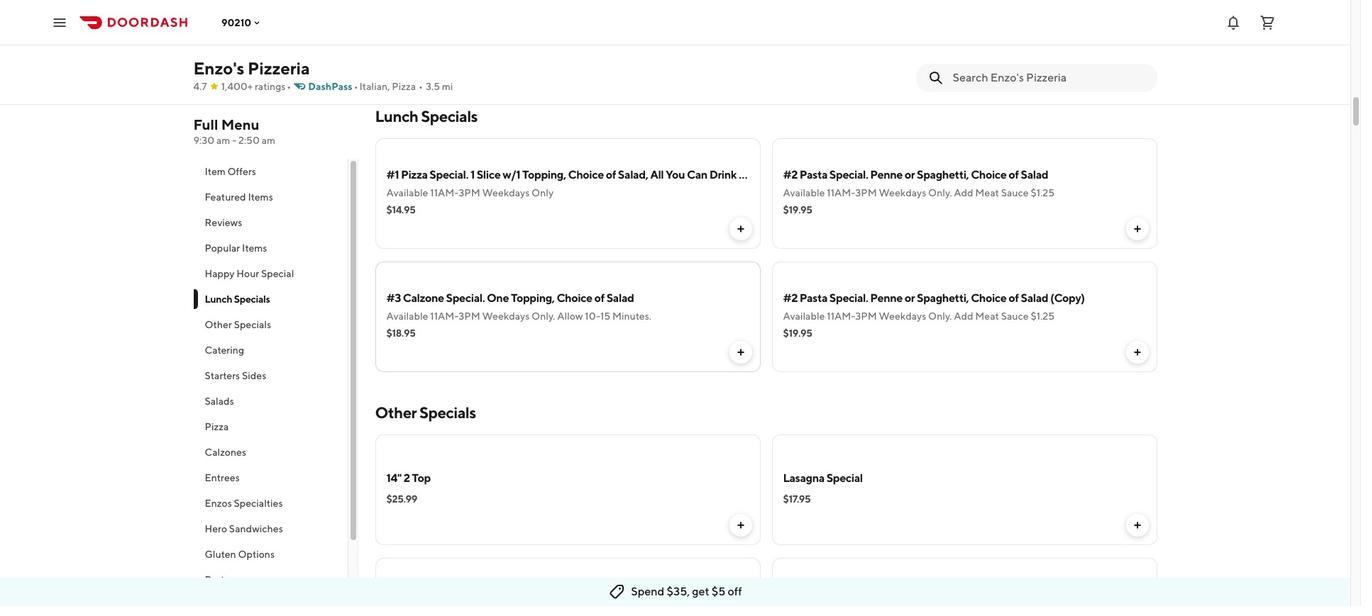 Task type: vqa. For each thing, say whether or not it's contained in the screenshot.
Toast
no



Task type: locate. For each thing, give the bounding box(es) containing it.
#2 inside the #2 pasta special. penne or spaghetti, choice of salad (copy) available 11am-3pm weekdays only. add meat sauce $1.25 $19.95
[[783, 292, 798, 305]]

lunch specials down hour
[[205, 294, 270, 305]]

#2
[[783, 168, 798, 182], [783, 292, 798, 305]]

item
[[205, 166, 226, 177]]

0 vertical spatial pasta
[[800, 168, 828, 182]]

2 horizontal spatial •
[[419, 81, 423, 92]]

1 vertical spatial or
[[905, 292, 915, 305]]

pasta inside #2 pasta special. penne or spaghetti, choice of salad available 11am-3pm weekdays only. add meat sauce $1.25 $19.95
[[800, 168, 828, 182]]

available
[[387, 187, 428, 199], [783, 187, 825, 199], [387, 311, 428, 322], [783, 311, 825, 322]]

0 vertical spatial other specials
[[205, 319, 271, 331]]

lunch down italian, pizza • 3.5 mi
[[375, 107, 418, 126]]

enzo's
[[193, 58, 244, 78]]

can
[[687, 168, 708, 182]]

1 vertical spatial $1.25
[[1031, 311, 1055, 322]]

0 vertical spatial add
[[954, 187, 974, 199]]

2 am from the left
[[262, 135, 275, 146]]

italian, pizza • 3.5 mi
[[360, 81, 453, 92]]

•
[[287, 81, 291, 92], [354, 81, 358, 92], [419, 81, 423, 92]]

special
[[261, 268, 294, 280], [827, 472, 863, 486]]

#2 pasta special. penne or spaghetti, choice of salad (copy) available 11am-3pm weekdays only. add meat sauce $1.25 $19.95
[[783, 292, 1085, 339]]

0 horizontal spatial special
[[261, 268, 294, 280]]

14"
[[387, 472, 402, 486]]

items up happy hour special
[[242, 243, 267, 254]]

0 horizontal spatial other
[[205, 319, 232, 331]]

spaghetti, inside #2 pasta special. penne or spaghetti, choice of salad available 11am-3pm weekdays only. add meat sauce $1.25 $19.95
[[917, 168, 969, 182]]

hero
[[205, 524, 227, 535]]

am left -
[[216, 135, 230, 146]]

am right 2:50
[[262, 135, 275, 146]]

$19.95 inside #2 pasta special. penne or spaghetti, choice of salad available 11am-3pm weekdays only. add meat sauce $1.25 $19.95
[[783, 204, 812, 216]]

only.
[[929, 187, 952, 199], [532, 311, 555, 322], [929, 311, 952, 322]]

lunch specials
[[375, 107, 478, 126], [205, 294, 270, 305]]

1 • from the left
[[287, 81, 291, 92]]

topping, inside #1 pizza special. 1 slice w/1 topping, choice of salad, all you can drink soda available 11am-3pm weekdays only $14.95
[[522, 168, 566, 182]]

topping, inside #3 calzone special. one topping, choice of salad available 11am-3pm weekdays only. allow 10-15 minutes. $18.95
[[511, 292, 555, 305]]

salad inside the #2 pasta special. penne or spaghetti, choice of salad (copy) available 11am-3pm weekdays only. add meat sauce $1.25 $19.95
[[1021, 292, 1049, 305]]

0 vertical spatial sauce
[[1001, 187, 1029, 199]]

pizza left 3.5
[[392, 81, 416, 92]]

salad for #2 pasta special. penne or spaghetti, choice of salad (copy)
[[1021, 292, 1049, 305]]

0 vertical spatial lunch specials
[[375, 107, 478, 126]]

4.7
[[193, 81, 207, 92]]

meat inside the #2 pasta special. penne or spaghetti, choice of salad (copy) available 11am-3pm weekdays only. add meat sauce $1.25 $19.95
[[976, 311, 999, 322]]

1 vertical spatial lunch specials
[[205, 294, 270, 305]]

1 vertical spatial special
[[827, 472, 863, 486]]

1 spaghetti, from the top
[[917, 168, 969, 182]]

1 vertical spatial lunch
[[205, 294, 232, 305]]

$1.25
[[1031, 187, 1055, 199], [1031, 311, 1055, 322]]

am
[[216, 135, 230, 146], [262, 135, 275, 146]]

specialties
[[234, 498, 283, 510]]

1 horizontal spatial special
[[827, 472, 863, 486]]

special. inside #1 pizza special. 1 slice w/1 topping, choice of salad, all you can drink soda available 11am-3pm weekdays only $14.95
[[430, 168, 469, 182]]

0 vertical spatial or
[[905, 168, 915, 182]]

hero sandwiches button
[[193, 517, 347, 542]]

2 add item to cart image from the top
[[735, 520, 746, 532]]

off
[[728, 586, 742, 599]]

lunch specials down 3.5
[[375, 107, 478, 126]]

2 #2 from the top
[[783, 292, 798, 305]]

featured items button
[[193, 185, 347, 210]]

1 penne from the top
[[871, 168, 903, 182]]

full menu 9:30 am - 2:50 am
[[193, 116, 275, 146]]

starters sides
[[205, 371, 266, 382]]

pizza for italian,
[[392, 81, 416, 92]]

• right ratings at the top left of the page
[[287, 81, 291, 92]]

add item to cart image
[[735, 224, 746, 235], [1132, 224, 1143, 235], [1132, 347, 1143, 358], [1132, 520, 1143, 532]]

0 horizontal spatial am
[[216, 135, 230, 146]]

other up 14" on the left of the page
[[375, 404, 417, 422]]

other
[[205, 319, 232, 331], [375, 404, 417, 422]]

0 items, open order cart image
[[1259, 14, 1276, 31]]

1 vertical spatial $19.95
[[783, 328, 812, 339]]

other up catering
[[205, 319, 232, 331]]

other specials inside button
[[205, 319, 271, 331]]

weekdays inside #1 pizza special. 1 slice w/1 topping, choice of salad, all you can drink soda available 11am-3pm weekdays only $14.95
[[482, 187, 530, 199]]

or inside the #2 pasta special. penne or spaghetti, choice of salad (copy) available 11am-3pm weekdays only. add meat sauce $1.25 $19.95
[[905, 292, 915, 305]]

penne
[[871, 168, 903, 182], [871, 292, 903, 305]]

topping, right one
[[511, 292, 555, 305]]

items down item offers button
[[248, 192, 273, 203]]

choice inside #3 calzone special. one topping, choice of salad available 11am-3pm weekdays only. allow 10-15 minutes. $18.95
[[557, 292, 592, 305]]

2 $19.95 from the top
[[783, 328, 812, 339]]

2 add from the top
[[954, 311, 974, 322]]

• left italian,
[[354, 81, 358, 92]]

choice
[[568, 168, 604, 182], [971, 168, 1007, 182], [557, 292, 592, 305], [971, 292, 1007, 305]]

0 vertical spatial other
[[205, 319, 232, 331]]

special. inside the #2 pasta special. penne or spaghetti, choice of salad (copy) available 11am-3pm weekdays only. add meat sauce $1.25 $19.95
[[830, 292, 869, 305]]

add item to cart image for 14" 2 top
[[735, 520, 746, 532]]

2 pasta from the top
[[800, 292, 828, 305]]

0 vertical spatial penne
[[871, 168, 903, 182]]

topping,
[[522, 168, 566, 182], [511, 292, 555, 305]]

other specials up catering
[[205, 319, 271, 331]]

only. inside #2 pasta special. penne or spaghetti, choice of salad available 11am-3pm weekdays only. add meat sauce $1.25 $19.95
[[929, 187, 952, 199]]

special down popular items "button"
[[261, 268, 294, 280]]

item offers button
[[193, 159, 347, 185]]

specials up catering 'button'
[[234, 319, 271, 331]]

add item to cart image for #3 calzone special. one topping, choice of salad
[[735, 347, 746, 358]]

catering button
[[193, 338, 347, 363]]

1 #2 from the top
[[783, 168, 798, 182]]

1 vertical spatial items
[[242, 243, 267, 254]]

1 vertical spatial topping,
[[511, 292, 555, 305]]

1 or from the top
[[905, 168, 915, 182]]

gluten
[[205, 549, 236, 561]]

sauce inside the #2 pasta special. penne or spaghetti, choice of salad (copy) available 11am-3pm weekdays only. add meat sauce $1.25 $19.95
[[1001, 311, 1029, 322]]

drink
[[710, 168, 737, 182]]

0 horizontal spatial other specials
[[205, 319, 271, 331]]

0 vertical spatial topping,
[[522, 168, 566, 182]]

pizza inside #1 pizza special. 1 slice w/1 topping, choice of salad, all you can drink soda available 11am-3pm weekdays only $14.95
[[401, 168, 428, 182]]

0 vertical spatial $1.25
[[1031, 187, 1055, 199]]

add item to cart image for add
[[1132, 224, 1143, 235]]

items
[[248, 192, 273, 203], [242, 243, 267, 254]]

spaghetti, inside the #2 pasta special. penne or spaghetti, choice of salad (copy) available 11am-3pm weekdays only. add meat sauce $1.25 $19.95
[[917, 292, 969, 305]]

2 meat from the top
[[976, 311, 999, 322]]

3 • from the left
[[419, 81, 423, 92]]

0 vertical spatial #2
[[783, 168, 798, 182]]

1 add item to cart image from the top
[[735, 347, 746, 358]]

1 vertical spatial add
[[954, 311, 974, 322]]

0 vertical spatial $19.95
[[783, 204, 812, 216]]

special. inside #3 calzone special. one topping, choice of salad available 11am-3pm weekdays only. allow 10-15 minutes. $18.95
[[446, 292, 485, 305]]

1 pasta from the top
[[800, 168, 828, 182]]

happy
[[205, 268, 235, 280]]

1 vertical spatial spaghetti,
[[917, 292, 969, 305]]

• for 1,400+ ratings •
[[287, 81, 291, 92]]

1 horizontal spatial am
[[262, 135, 275, 146]]

pizza down salads
[[205, 422, 229, 433]]

#2 inside #2 pasta special. penne or spaghetti, choice of salad available 11am-3pm weekdays only. add meat sauce $1.25 $19.95
[[783, 168, 798, 182]]

1 vertical spatial sauce
[[1001, 311, 1029, 322]]

1 vertical spatial add item to cart image
[[735, 520, 746, 532]]

of
[[606, 168, 616, 182], [1009, 168, 1019, 182], [594, 292, 605, 305], [1009, 292, 1019, 305]]

topping, up only
[[522, 168, 566, 182]]

salad inside #3 calzone special. one topping, choice of salad available 11am-3pm weekdays only. allow 10-15 minutes. $18.95
[[607, 292, 634, 305]]

$18.95
[[387, 328, 416, 339]]

one
[[487, 292, 509, 305]]

items inside featured items button
[[248, 192, 273, 203]]

gluten options
[[205, 549, 275, 561]]

items inside popular items "button"
[[242, 243, 267, 254]]

0 vertical spatial special
[[261, 268, 294, 280]]

choice inside #2 pasta special. penne or spaghetti, choice of salad available 11am-3pm weekdays only. add meat sauce $1.25 $19.95
[[971, 168, 1007, 182]]

$1.25 inside the #2 pasta special. penne or spaghetti, choice of salad (copy) available 11am-3pm weekdays only. add meat sauce $1.25 $19.95
[[1031, 311, 1055, 322]]

sauce inside #2 pasta special. penne or spaghetti, choice of salad available 11am-3pm weekdays only. add meat sauce $1.25 $19.95
[[1001, 187, 1029, 199]]

pizza right #1
[[401, 168, 428, 182]]

$1.25 inside #2 pasta special. penne or spaghetti, choice of salad available 11am-3pm weekdays only. add meat sauce $1.25 $19.95
[[1031, 187, 1055, 199]]

other specials
[[205, 319, 271, 331], [375, 404, 476, 422]]

or inside #2 pasta special. penne or spaghetti, choice of salad available 11am-3pm weekdays only. add meat sauce $1.25 $19.95
[[905, 168, 915, 182]]

penne inside the #2 pasta special. penne or spaghetti, choice of salad (copy) available 11am-3pm weekdays only. add meat sauce $1.25 $19.95
[[871, 292, 903, 305]]

featured
[[205, 192, 246, 203]]

salad inside #2 pasta special. penne or spaghetti, choice of salad available 11am-3pm weekdays only. add meat sauce $1.25 $19.95
[[1021, 168, 1049, 182]]

2 penne from the top
[[871, 292, 903, 305]]

penne inside #2 pasta special. penne or spaghetti, choice of salad available 11am-3pm weekdays only. add meat sauce $1.25 $19.95
[[871, 168, 903, 182]]

specials
[[421, 107, 478, 126], [234, 294, 270, 305], [234, 319, 271, 331], [419, 404, 476, 422]]

1 vertical spatial pasta
[[800, 292, 828, 305]]

pizza
[[392, 81, 416, 92], [401, 168, 428, 182], [205, 422, 229, 433]]

2 sauce from the top
[[1001, 311, 1029, 322]]

entrees
[[205, 473, 240, 484]]

pasta for #2 pasta special. penne or spaghetti, choice of salad
[[800, 168, 828, 182]]

#1 pizza special. 1 slice w/1 topping, choice of salad, all you can drink soda available 11am-3pm weekdays only $14.95
[[387, 168, 764, 216]]

1 sauce from the top
[[1001, 187, 1029, 199]]

3pm inside #2 pasta special. penne or spaghetti, choice of salad available 11am-3pm weekdays only. add meat sauce $1.25 $19.95
[[856, 187, 877, 199]]

soda
[[739, 168, 764, 182]]

you
[[666, 168, 685, 182]]

sandwiches
[[229, 524, 283, 535]]

0 vertical spatial spaghetti,
[[917, 168, 969, 182]]

0 horizontal spatial •
[[287, 81, 291, 92]]

0 vertical spatial lunch
[[375, 107, 418, 126]]

special.
[[430, 168, 469, 182], [830, 168, 869, 182], [446, 292, 485, 305], [830, 292, 869, 305]]

0 vertical spatial pizza
[[392, 81, 416, 92]]

other specials up top
[[375, 404, 476, 422]]

meat
[[976, 187, 999, 199], [976, 311, 999, 322]]

3pm inside #1 pizza special. 1 slice w/1 topping, choice of salad, all you can drink soda available 11am-3pm weekdays only $14.95
[[459, 187, 480, 199]]

90210
[[221, 17, 251, 28]]

1 horizontal spatial other
[[375, 404, 417, 422]]

offers
[[228, 166, 256, 177]]

enzo's pizzeria
[[193, 58, 310, 78]]

add
[[954, 187, 974, 199], [954, 311, 974, 322]]

2 vertical spatial pizza
[[205, 422, 229, 433]]

spend $35, get $5 off
[[631, 586, 742, 599]]

lasagna
[[783, 472, 825, 486]]

$17.95
[[783, 494, 811, 505]]

1 horizontal spatial •
[[354, 81, 358, 92]]

2 spaghetti, from the top
[[917, 292, 969, 305]]

1,400+
[[221, 81, 253, 92]]

other inside "other specials" button
[[205, 319, 232, 331]]

lunch down happy
[[205, 294, 232, 305]]

lasagna special
[[783, 472, 863, 486]]

weekdays inside #3 calzone special. one topping, choice of salad available 11am-3pm weekdays only. allow 10-15 minutes. $18.95
[[482, 311, 530, 322]]

2 or from the top
[[905, 292, 915, 305]]

0 vertical spatial items
[[248, 192, 273, 203]]

2 $1.25 from the top
[[1031, 311, 1055, 322]]

1 vertical spatial meat
[[976, 311, 999, 322]]

• left 3.5
[[419, 81, 423, 92]]

or
[[905, 168, 915, 182], [905, 292, 915, 305]]

calzones button
[[193, 440, 347, 466]]

1 vertical spatial other specials
[[375, 404, 476, 422]]

3pm
[[459, 187, 480, 199], [856, 187, 877, 199], [459, 311, 480, 322], [856, 311, 877, 322]]

2 • from the left
[[354, 81, 358, 92]]

#1
[[387, 168, 399, 182]]

0 vertical spatial add item to cart image
[[735, 347, 746, 358]]

1 meat from the top
[[976, 187, 999, 199]]

special right the lasagna
[[827, 472, 863, 486]]

pizza for #1
[[401, 168, 428, 182]]

1 vertical spatial pizza
[[401, 168, 428, 182]]

special. inside #2 pasta special. penne or spaghetti, choice of salad available 11am-3pm weekdays only. add meat sauce $1.25 $19.95
[[830, 168, 869, 182]]

1 add from the top
[[954, 187, 974, 199]]

$19.95 inside the #2 pasta special. penne or spaghetti, choice of salad (copy) available 11am-3pm weekdays only. add meat sauce $1.25 $19.95
[[783, 328, 812, 339]]

2
[[404, 472, 410, 486]]

pasta inside the #2 pasta special. penne or spaghetti, choice of salad (copy) available 11am-3pm weekdays only. add meat sauce $1.25 $19.95
[[800, 292, 828, 305]]

1 vertical spatial #2
[[783, 292, 798, 305]]

other specials button
[[193, 312, 347, 338]]

only. inside the #2 pasta special. penne or spaghetti, choice of salad (copy) available 11am-3pm weekdays only. add meat sauce $1.25 $19.95
[[929, 311, 952, 322]]

1 vertical spatial penne
[[871, 292, 903, 305]]

0 vertical spatial meat
[[976, 187, 999, 199]]

1 $19.95 from the top
[[783, 204, 812, 216]]

add item to cart image
[[735, 347, 746, 358], [735, 520, 746, 532]]

1 $1.25 from the top
[[1031, 187, 1055, 199]]



Task type: describe. For each thing, give the bounding box(es) containing it.
$14.95
[[387, 204, 416, 216]]

enzos
[[205, 498, 232, 510]]

1
[[471, 168, 475, 182]]

salads
[[205, 396, 234, 407]]

11am- inside #2 pasta special. penne or spaghetti, choice of salad available 11am-3pm weekdays only. add meat sauce $1.25 $19.95
[[827, 187, 856, 199]]

of inside #3 calzone special. one topping, choice of salad available 11am-3pm weekdays only. allow 10-15 minutes. $18.95
[[594, 292, 605, 305]]

pastas
[[205, 575, 234, 586]]

1 am from the left
[[216, 135, 230, 146]]

90210 button
[[221, 17, 263, 28]]

spaghetti, for (copy)
[[917, 292, 969, 305]]

allow
[[557, 311, 583, 322]]

• for italian, pizza • 3.5 mi
[[419, 81, 423, 92]]

items for featured items
[[248, 192, 273, 203]]

specials down mi
[[421, 107, 478, 126]]

3pm inside #3 calzone special. one topping, choice of salad available 11am-3pm weekdays only. allow 10-15 minutes. $18.95
[[459, 311, 480, 322]]

slice
[[477, 168, 501, 182]]

or for (copy)
[[905, 292, 915, 305]]

2:50
[[238, 135, 260, 146]]

#2 for #2 pasta special. penne or spaghetti, choice of salad
[[783, 168, 798, 182]]

calzones
[[205, 447, 246, 459]]

menu
[[221, 116, 260, 133]]

9:30
[[193, 135, 215, 146]]

specials down happy hour special
[[234, 294, 270, 305]]

pizzeria
[[248, 58, 310, 78]]

pizza inside button
[[205, 422, 229, 433]]

add inside the #2 pasta special. penne or spaghetti, choice of salad (copy) available 11am-3pm weekdays only. add meat sauce $1.25 $19.95
[[954, 311, 974, 322]]

special. for #2 pasta special. penne or spaghetti, choice of salad (copy)
[[830, 292, 869, 305]]

all
[[650, 168, 664, 182]]

$5
[[712, 586, 726, 599]]

entrees button
[[193, 466, 347, 491]]

(copy)
[[1051, 292, 1085, 305]]

popular
[[205, 243, 240, 254]]

0 horizontal spatial lunch specials
[[205, 294, 270, 305]]

or for available
[[905, 168, 915, 182]]

1,400+ ratings •
[[221, 81, 291, 92]]

1 horizontal spatial other specials
[[375, 404, 476, 422]]

11am- inside #3 calzone special. one topping, choice of salad available 11am-3pm weekdays only. allow 10-15 minutes. $18.95
[[430, 311, 459, 322]]

ratings
[[255, 81, 286, 92]]

item offers
[[205, 166, 256, 177]]

salad,
[[618, 168, 648, 182]]

#3 calzone special. one topping, choice of salad available 11am-3pm weekdays only. allow 10-15 minutes. $18.95
[[387, 292, 652, 339]]

specials up top
[[419, 404, 476, 422]]

14" 2 top
[[387, 472, 431, 486]]

popular items
[[205, 243, 267, 254]]

3pm inside the #2 pasta special. penne or spaghetti, choice of salad (copy) available 11am-3pm weekdays only. add meat sauce $1.25 $19.95
[[856, 311, 877, 322]]

available inside #1 pizza special. 1 slice w/1 topping, choice of salad, all you can drink soda available 11am-3pm weekdays only $14.95
[[387, 187, 428, 199]]

penne for #2 pasta special. penne or spaghetti, choice of salad (copy)
[[871, 292, 903, 305]]

1 horizontal spatial lunch specials
[[375, 107, 478, 126]]

enzos specialties button
[[193, 491, 347, 517]]

spend
[[631, 586, 665, 599]]

special. for #3 calzone special. one topping, choice of salad
[[446, 292, 485, 305]]

11am- inside the #2 pasta special. penne or spaghetti, choice of salad (copy) available 11am-3pm weekdays only. add meat sauce $1.25 $19.95
[[827, 311, 856, 322]]

of inside #2 pasta special. penne or spaghetti, choice of salad available 11am-3pm weekdays only. add meat sauce $1.25 $19.95
[[1009, 168, 1019, 182]]

$25.99
[[387, 494, 417, 505]]

happy hour special button
[[193, 261, 347, 287]]

pastas button
[[193, 568, 347, 593]]

11am- inside #1 pizza special. 1 slice w/1 topping, choice of salad, all you can drink soda available 11am-3pm weekdays only $14.95
[[430, 187, 459, 199]]

only. inside #3 calzone special. one topping, choice of salad available 11am-3pm weekdays only. allow 10-15 minutes. $18.95
[[532, 311, 555, 322]]

add item to cart image for soda
[[735, 224, 746, 235]]

special inside button
[[261, 268, 294, 280]]

penne for #2 pasta special. penne or spaghetti, choice of salad
[[871, 168, 903, 182]]

of inside the #2 pasta special. penne or spaghetti, choice of salad (copy) available 11am-3pm weekdays only. add meat sauce $1.25 $19.95
[[1009, 292, 1019, 305]]

starters sides button
[[193, 363, 347, 389]]

#2 pasta special. penne or spaghetti, choice of salad available 11am-3pm weekdays only. add meat sauce $1.25 $19.95
[[783, 168, 1055, 216]]

choice inside the #2 pasta special. penne or spaghetti, choice of salad (copy) available 11am-3pm weekdays only. add meat sauce $1.25 $19.95
[[971, 292, 1007, 305]]

-
[[232, 135, 237, 146]]

catering
[[205, 345, 244, 356]]

weekdays inside #2 pasta special. penne or spaghetti, choice of salad available 11am-3pm weekdays only. add meat sauce $1.25 $19.95
[[879, 187, 927, 199]]

reviews button
[[193, 210, 347, 236]]

$35,
[[667, 586, 690, 599]]

#3
[[387, 292, 401, 305]]

open menu image
[[51, 14, 68, 31]]

happy hour special
[[205, 268, 294, 280]]

add item to cart image for only.
[[1132, 347, 1143, 358]]

enzos specialties
[[205, 498, 283, 510]]

full
[[193, 116, 218, 133]]

choice inside #1 pizza special. 1 slice w/1 topping, choice of salad, all you can drink soda available 11am-3pm weekdays only $14.95
[[568, 168, 604, 182]]

featured items
[[205, 192, 273, 203]]

available inside the #2 pasta special. penne or spaghetti, choice of salad (copy) available 11am-3pm weekdays only. add meat sauce $1.25 $19.95
[[783, 311, 825, 322]]

of inside #1 pizza special. 1 slice w/1 topping, choice of salad, all you can drink soda available 11am-3pm weekdays only $14.95
[[606, 168, 616, 182]]

italian,
[[360, 81, 390, 92]]

1 horizontal spatial lunch
[[375, 107, 418, 126]]

sides
[[242, 371, 266, 382]]

15
[[600, 311, 611, 322]]

available inside #2 pasta special. penne or spaghetti, choice of salad available 11am-3pm weekdays only. add meat sauce $1.25 $19.95
[[783, 187, 825, 199]]

3.5
[[426, 81, 440, 92]]

Item Search search field
[[953, 70, 1146, 86]]

calzone
[[403, 292, 444, 305]]

dashpass •
[[308, 81, 358, 92]]

1 vertical spatial other
[[375, 404, 417, 422]]

10-
[[585, 311, 600, 322]]

special. for #1 pizza special. 1 slice w/1 topping, choice of salad, all you can drink soda
[[430, 168, 469, 182]]

hero sandwiches
[[205, 524, 283, 535]]

#2 for #2 pasta special. penne or spaghetti, choice of salad (copy)
[[783, 292, 798, 305]]

available inside #3 calzone special. one topping, choice of salad available 11am-3pm weekdays only. allow 10-15 minutes. $18.95
[[387, 311, 428, 322]]

items for popular items
[[242, 243, 267, 254]]

w/1
[[503, 168, 520, 182]]

weekdays inside the #2 pasta special. penne or spaghetti, choice of salad (copy) available 11am-3pm weekdays only. add meat sauce $1.25 $19.95
[[879, 311, 927, 322]]

hour
[[237, 268, 259, 280]]

salads button
[[193, 389, 347, 415]]

special. for #2 pasta special. penne or spaghetti, choice of salad
[[830, 168, 869, 182]]

popular items button
[[193, 236, 347, 261]]

only
[[532, 187, 554, 199]]

get
[[692, 586, 710, 599]]

reviews
[[205, 217, 242, 229]]

gluten options button
[[193, 542, 347, 568]]

meat inside #2 pasta special. penne or spaghetti, choice of salad available 11am-3pm weekdays only. add meat sauce $1.25 $19.95
[[976, 187, 999, 199]]

0 horizontal spatial lunch
[[205, 294, 232, 305]]

pizza button
[[193, 415, 347, 440]]

mi
[[442, 81, 453, 92]]

starters
[[205, 371, 240, 382]]

spaghetti, for available
[[917, 168, 969, 182]]

specials inside "other specials" button
[[234, 319, 271, 331]]

options
[[238, 549, 275, 561]]

add inside #2 pasta special. penne or spaghetti, choice of salad available 11am-3pm weekdays only. add meat sauce $1.25 $19.95
[[954, 187, 974, 199]]

top
[[412, 472, 431, 486]]

minutes.
[[613, 311, 652, 322]]

pasta for #2 pasta special. penne or spaghetti, choice of salad (copy)
[[800, 292, 828, 305]]

notification bell image
[[1225, 14, 1242, 31]]

salad for #2 pasta special. penne or spaghetti, choice of salad
[[1021, 168, 1049, 182]]

dashpass
[[308, 81, 353, 92]]



